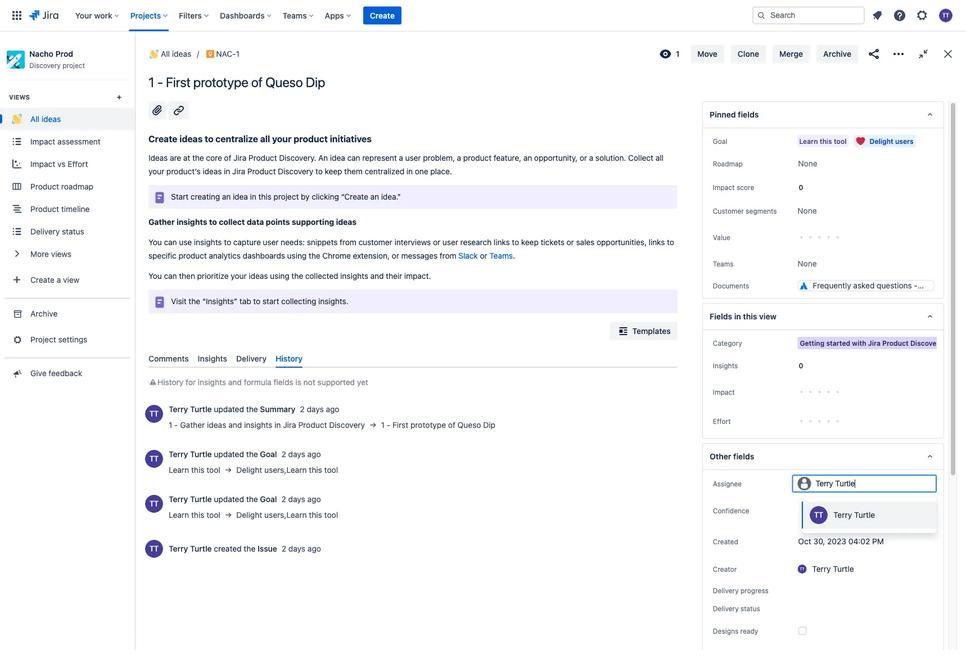 Task type: describe. For each thing, give the bounding box(es) containing it.
score
[[737, 183, 755, 191]]

assessment
[[57, 137, 101, 146]]

dashboards
[[220, 11, 265, 20]]

1 vertical spatial and
[[228, 378, 242, 387]]

dashboards button
[[217, 6, 276, 24]]

to right the opportunities,
[[668, 238, 675, 247]]

user inside the ideas are at the core of jira product discovery. an idea can represent a user problem, a product feature, an opportunity, or a solution. collect all your product's ideas in jira product discovery to keep them centralized in one place.
[[406, 153, 421, 163]]

them
[[344, 167, 363, 176]]

0 vertical spatial gather
[[149, 218, 175, 227]]

0 horizontal spatial archive button
[[0, 302, 135, 325]]

interviews
[[395, 238, 431, 247]]

other fields
[[710, 452, 755, 461]]

0 vertical spatial none
[[799, 159, 818, 168]]

roadmap
[[714, 160, 743, 168]]

0 vertical spatial all ideas
[[161, 49, 191, 59]]

0 vertical spatial all
[[161, 49, 170, 59]]

impact.
[[405, 272, 431, 281]]

not
[[304, 378, 316, 387]]

3 updated from the top
[[214, 495, 244, 504]]

the up 1 - gather ideas and insights in jira product discovery at bottom left
[[246, 405, 258, 414]]

ideas down "create
[[336, 218, 357, 227]]

the left "issue"
[[244, 545, 256, 554]]

1 users,learn from the top
[[265, 466, 307, 475]]

collecting
[[281, 297, 316, 306]]

your work button
[[72, 6, 124, 24]]

start
[[263, 297, 279, 306]]

1 vertical spatial learn this tool
[[169, 466, 220, 475]]

initiatives
[[330, 134, 372, 144]]

tab
[[240, 297, 251, 306]]

impact for impact assessment
[[30, 137, 55, 146]]

prioritize
[[197, 272, 229, 281]]

2 vertical spatial delight
[[237, 511, 262, 520]]

terry turtle image
[[810, 507, 828, 525]]

value button
[[710, 231, 734, 244]]

0 vertical spatial first
[[166, 74, 191, 90]]

slack
[[459, 251, 478, 261]]

give feedback button
[[0, 362, 135, 385]]

0 vertical spatial learn
[[800, 137, 819, 145]]

project inside nacho prod discovery project
[[63, 62, 85, 69]]

0 vertical spatial archive
[[824, 49, 852, 59]]

the down 1 - gather ideas and insights in jira product discovery at bottom left
[[246, 450, 258, 459]]

product inside the ideas are at the core of jira product discovery. an idea can represent a user problem, a product feature, an opportunity, or a solution. collect all your product's ideas in jira product discovery to keep them centralized in one place.
[[464, 153, 492, 163]]

0 vertical spatial archive button
[[817, 45, 859, 63]]

this inside fields in this view element
[[743, 312, 758, 321]]

can for ideas
[[164, 272, 177, 281]]

a up centralized
[[399, 153, 403, 163]]

0 horizontal spatial an
[[222, 192, 231, 201]]

search image
[[758, 11, 767, 20]]

creator
[[714, 566, 737, 573]]

0 horizontal spatial idea
[[233, 192, 248, 201]]

feedback
[[49, 369, 82, 378]]

views
[[51, 249, 72, 259]]

insights down terry turtle updated the summary 2 days ago
[[244, 421, 273, 430]]

0 horizontal spatial dip
[[306, 74, 325, 90]]

more views link
[[0, 243, 135, 265]]

1 horizontal spatial teams
[[490, 251, 513, 261]]

project settings
[[30, 335, 87, 344]]

the left collected
[[292, 272, 303, 281]]

messages
[[402, 251, 438, 261]]

customer segments
[[714, 207, 778, 215]]

primary element
[[7, 0, 753, 31]]

1 vertical spatial queso
[[458, 421, 481, 430]]

an inside the ideas are at the core of jira product discovery. an idea can represent a user problem, a product feature, an opportunity, or a solution. collect all your product's ideas in jira product discovery to keep them centralized in one place.
[[524, 153, 533, 163]]

1 inside dropdown button
[[676, 49, 680, 59]]

ideas down the dashboards
[[249, 272, 268, 281]]

0 vertical spatial from
[[340, 238, 357, 247]]

you for you can then prioritize your ideas using the collected insights and their impact.
[[149, 272, 162, 281]]

2 horizontal spatial your
[[272, 134, 292, 144]]

nacho
[[29, 49, 53, 59]]

04:02
[[849, 537, 871, 546]]

1 vertical spatial goal
[[260, 450, 277, 459]]

product inside you can use insights to capture user needs: snippets from customer interviews or user research links to keep tickets or sales opportunities, links to specific product analytics dashboards using the chrome extension, or messages from
[[179, 251, 207, 261]]

created
[[214, 545, 242, 554]]

2 vertical spatial and
[[229, 421, 242, 430]]

start creating an idea in this project by clicking "create an idea."
[[171, 192, 401, 201]]

0 vertical spatial delight
[[870, 137, 894, 145]]

designs ready
[[714, 628, 759, 635]]

notifications image
[[871, 9, 885, 22]]

product timeline link
[[0, 198, 135, 220]]

collapse image
[[917, 47, 931, 61]]

1 vertical spatial learn
[[169, 466, 189, 475]]

delivery progress button
[[710, 584, 773, 598]]

impact vs effort link
[[0, 153, 135, 175]]

status inside delivery status link
[[62, 227, 84, 236]]

frequent
[[935, 280, 967, 289]]

1 horizontal spatial project
[[274, 192, 299, 201]]

in up gather insights to collect data points supporting ideas
[[250, 192, 256, 201]]

1 vertical spatial none
[[798, 206, 818, 216]]

clone
[[738, 49, 760, 59]]

2 updated from the top
[[214, 450, 244, 459]]

0 horizontal spatial -
[[157, 74, 163, 90]]

all inside the ideas are at the core of jira product discovery. an idea can represent a user problem, a product feature, an opportunity, or a solution. collect all your product's ideas in jira product discovery to keep them centralized in one place.
[[656, 153, 664, 163]]

0 vertical spatial and
[[371, 272, 384, 281]]

with
[[853, 339, 867, 347]]

other
[[710, 452, 732, 461]]

panel note image for visit
[[153, 296, 167, 309]]

or up "their"
[[392, 251, 399, 261]]

fields in this view
[[710, 312, 777, 321]]

keep inside you can use insights to capture user needs: snippets from customer interviews or user research links to keep tickets or sales opportunities, links to specific product analytics dashboards using the chrome extension, or messages from
[[522, 238, 539, 247]]

impact for impact
[[714, 388, 735, 396]]

2 horizontal spatial user
[[443, 238, 459, 247]]

1 0 from the top
[[799, 183, 804, 191]]

1 horizontal spatial -
[[175, 421, 178, 430]]

nacho prod discovery project
[[29, 49, 85, 69]]

0 vertical spatial learn this tool
[[800, 137, 847, 145]]

ideas inside the ideas are at the core of jira product discovery. an idea can represent a user problem, a product feature, an opportunity, or a solution. collect all your product's ideas in jira product discovery to keep them centralized in one place.
[[203, 167, 222, 176]]

filters button
[[176, 6, 213, 24]]

at
[[183, 153, 190, 163]]

1 horizontal spatial gather
[[180, 421, 205, 430]]

ideas down terry turtle updated the summary 2 days ago
[[207, 421, 226, 430]]

roadmap button
[[710, 157, 747, 171]]

idea inside the ideas are at the core of jira product discovery. an idea can represent a user problem, a product feature, an opportunity, or a solution. collect all your product's ideas in jira product discovery to keep them centralized in one place.
[[330, 153, 345, 163]]

you can then prioritize your ideas using the collected insights and their impact.
[[149, 272, 431, 281]]

to up .
[[512, 238, 520, 247]]

to inside the ideas are at the core of jira product discovery. an idea can represent a user problem, a product feature, an opportunity, or a solution. collect all your product's ideas in jira product discovery to keep them centralized in one place.
[[316, 167, 323, 176]]

2023
[[828, 537, 847, 546]]

1 vertical spatial using
[[270, 272, 290, 281]]

idea."
[[381, 192, 401, 201]]

2 vertical spatial your
[[231, 272, 247, 281]]

terry turtle for terry turtle image
[[813, 565, 855, 574]]

or left sales
[[567, 238, 574, 247]]

help image
[[894, 9, 907, 22]]

the inside you can use insights to capture user needs: snippets from customer interviews or user research links to keep tickets or sales opportunities, links to specific product analytics dashboards using the chrome extension, or messages from
[[309, 251, 321, 261]]

:heart: image
[[857, 137, 866, 146]]

nac-
[[216, 49, 236, 59]]

status inside delivery status dropdown button
[[741, 605, 761, 613]]

delivery inside dropdown button
[[714, 605, 739, 613]]

group containing all ideas
[[0, 79, 135, 298]]

1 horizontal spatial of
[[251, 74, 263, 90]]

create for create
[[370, 11, 395, 20]]

centralized
[[365, 167, 405, 176]]

their
[[386, 272, 402, 281]]

1 horizontal spatial view
[[760, 312, 777, 321]]

to up core
[[205, 134, 214, 144]]

using inside you can use insights to capture user needs: snippets from customer interviews or user research links to keep tickets or sales opportunities, links to specific product analytics dashboards using the chrome extension, or messages from
[[287, 251, 307, 261]]

ready
[[741, 628, 759, 635]]

started
[[827, 339, 851, 347]]

1 vertical spatial from
[[440, 251, 457, 261]]

opportunities,
[[597, 238, 647, 247]]

data
[[247, 218, 264, 227]]

tickets
[[541, 238, 565, 247]]

a right the problem,
[[457, 153, 462, 163]]

fields in this view element
[[703, 303, 945, 330]]

or inside the ideas are at the core of jira product discovery. an idea can represent a user problem, a product feature, an opportunity, or a solution. collect all your product's ideas in jira product discovery to keep them centralized in one place.
[[580, 153, 588, 163]]

:wave: image for topmost all ideas link
[[150, 50, 159, 59]]

extension,
[[353, 251, 390, 261]]

2 users,learn from the top
[[265, 511, 307, 520]]

keep inside the ideas are at the core of jira product discovery. an idea can represent a user problem, a product feature, an opportunity, or a solution. collect all your product's ideas in jira product discovery to keep them centralized in one place.
[[325, 167, 342, 176]]

created button
[[710, 535, 742, 549]]

projects
[[130, 11, 161, 20]]

1 vertical spatial prototype
[[411, 421, 446, 430]]

ideas are at the core of jira product discovery. an idea can represent a user problem, a product feature, an opportunity, or a solution. collect all your product's ideas in jira product discovery to keep them centralized in one place.
[[149, 153, 666, 176]]

delivery status link
[[0, 220, 135, 243]]

your
[[75, 11, 92, 20]]

0 vertical spatial 1 - first prototype of queso dip
[[149, 74, 325, 90]]

effort inside group
[[68, 159, 88, 169]]

effort inside popup button
[[714, 418, 731, 425]]

confidence button
[[710, 504, 753, 518]]

impact assessment link
[[0, 130, 135, 153]]

comments
[[149, 354, 189, 363]]

1 vertical spatial 1 - first prototype of queso dip
[[381, 421, 496, 430]]

history for history for insights and formula fields is not supported yet
[[158, 378, 184, 387]]

an
[[319, 153, 328, 163]]

0 horizontal spatial queso
[[266, 74, 303, 90]]

settings
[[58, 335, 87, 344]]

archive inside jira product discovery navigation element
[[30, 309, 58, 318]]

:heart: image
[[857, 137, 866, 146]]

effort button
[[710, 415, 735, 428]]

sales
[[577, 238, 595, 247]]

documents button
[[710, 279, 753, 293]]

insights button
[[710, 359, 742, 373]]

you can use insights to capture user needs: snippets from customer interviews or user research links to keep tickets or sales opportunities, links to specific product analytics dashboards using the chrome extension, or messages from
[[149, 238, 677, 261]]

tab list containing comments
[[144, 349, 683, 368]]

delivery inside group
[[30, 227, 60, 236]]

templates button
[[610, 322, 678, 340]]

by
[[301, 192, 310, 201]]

merge
[[780, 49, 804, 59]]

needs:
[[281, 238, 305, 247]]

to right tab
[[253, 297, 261, 306]]

can for capture
[[164, 238, 177, 247]]

1 horizontal spatial product
[[294, 134, 328, 144]]

to left collect
[[209, 218, 217, 227]]

0 vertical spatial all
[[260, 134, 270, 144]]

.
[[513, 251, 516, 261]]

1 terry turtle updated the goal 2 days ago from the top
[[169, 450, 321, 459]]

2 vertical spatial learn
[[169, 511, 189, 520]]

discovery inside the ideas are at the core of jira product discovery. an idea can represent a user problem, a product feature, an opportunity, or a solution. collect all your product's ideas in jira product discovery to keep them centralized in one place.
[[278, 167, 314, 176]]

2 vertical spatial goal
[[260, 495, 277, 504]]

discovery inside nacho prod discovery project
[[29, 62, 61, 69]]

create button
[[363, 6, 402, 24]]

editor templates image
[[617, 325, 631, 338]]

create for create ideas to centralize all your product initiatives
[[149, 134, 178, 144]]

or up messages
[[433, 238, 441, 247]]

1 updated from the top
[[214, 405, 244, 414]]

fields
[[710, 312, 733, 321]]

delivery inside tab list
[[236, 354, 267, 363]]

insights inside insights dropdown button
[[714, 362, 738, 370]]

analytics
[[209, 251, 241, 261]]

assignee
[[714, 480, 742, 488]]

project
[[30, 335, 56, 344]]

in down summary
[[275, 421, 281, 430]]

ideas up at
[[180, 134, 203, 144]]



Task type: locate. For each thing, give the bounding box(es) containing it.
0 horizontal spatial status
[[62, 227, 84, 236]]

insights inside you can use insights to capture user needs: snippets from customer interviews or user research links to keep tickets or sales opportunities, links to specific product analytics dashboards using the chrome extension, or messages from
[[194, 238, 222, 247]]

impact down insights dropdown button
[[714, 388, 735, 396]]

delivery status inside delivery status dropdown button
[[714, 605, 761, 613]]

product inside 'link'
[[30, 204, 59, 214]]

in inside fields in this view element
[[735, 312, 741, 321]]

teams button up documents
[[710, 257, 738, 271]]

1 horizontal spatial an
[[371, 192, 379, 201]]

create inside create button
[[370, 11, 395, 20]]

effort down impact popup button
[[714, 418, 731, 425]]

0 vertical spatial keep
[[325, 167, 342, 176]]

all right current project sidebar image
[[161, 49, 170, 59]]

users,learn up "issue"
[[265, 511, 307, 520]]

history for insights and formula fields is not supported yet
[[158, 378, 369, 387]]

1 vertical spatial product
[[464, 153, 492, 163]]

creator button
[[710, 563, 741, 576]]

pinned fields element
[[703, 101, 945, 128]]

the right visit
[[189, 297, 200, 306]]

supported
[[318, 378, 355, 387]]

0 horizontal spatial all
[[260, 134, 270, 144]]

give feedback
[[30, 369, 82, 378]]

1 vertical spatial archive button
[[0, 302, 135, 325]]

panel note image for start
[[153, 191, 167, 204]]

impact up impact vs effort
[[30, 137, 55, 146]]

or left solution.
[[580, 153, 588, 163]]

0 vertical spatial prototype
[[194, 74, 248, 90]]

product up the an
[[294, 134, 328, 144]]

place.
[[431, 167, 452, 176]]

more views
[[30, 249, 72, 259]]

create for create a view
[[30, 275, 55, 284]]

2 horizontal spatial teams
[[714, 260, 734, 268]]

your down the analytics
[[231, 272, 247, 281]]

1 horizontal spatial your
[[231, 272, 247, 281]]

0 vertical spatial goal
[[714, 137, 728, 145]]

can up them
[[348, 153, 361, 163]]

delight users
[[870, 137, 914, 145]]

0 horizontal spatial all ideas link
[[0, 108, 135, 130]]

are
[[170, 153, 181, 163]]

2 terry turtle updated the goal 2 days ago from the top
[[169, 495, 321, 504]]

0 horizontal spatial create
[[30, 275, 55, 284]]

links right the opportunities,
[[649, 238, 665, 247]]

create ideas to centralize all your product initiatives
[[149, 134, 372, 144]]

in left the "one"
[[407, 167, 413, 176]]

archive button up "project settings" "button"
[[0, 302, 135, 325]]

learn this tool
[[800, 137, 847, 145], [169, 466, 220, 475], [169, 511, 220, 520]]

vs
[[57, 159, 66, 169]]

2 vertical spatial none
[[798, 259, 818, 268]]

all ideas down filters at the left top
[[161, 49, 191, 59]]

1 panel note image from the top
[[153, 191, 167, 204]]

jira product discovery navigation element
[[0, 32, 135, 651]]

fields for pinned fields
[[738, 110, 759, 119]]

1 vertical spatial fields
[[274, 378, 294, 387]]

0 vertical spatial status
[[62, 227, 84, 236]]

timeline
[[61, 204, 90, 214]]

0 vertical spatial using
[[287, 251, 307, 261]]

0 horizontal spatial effort
[[68, 159, 88, 169]]

terry turtle created the issue 2 days ago
[[169, 545, 321, 554]]

slack link
[[459, 251, 478, 261]]

your down the ideas
[[149, 167, 164, 176]]

your inside the ideas are at the core of jira product discovery. an idea can represent a user problem, a product feature, an opportunity, or a solution. collect all your product's ideas in jira product discovery to keep them centralized in one place.
[[149, 167, 164, 176]]

dashboards
[[243, 251, 285, 261]]

2 vertical spatial updated
[[214, 495, 244, 504]]

research
[[461, 238, 492, 247]]

dip
[[306, 74, 325, 90], [484, 421, 496, 430]]

1 vertical spatial keep
[[522, 238, 539, 247]]

points
[[266, 218, 290, 227]]

product's
[[167, 167, 201, 176]]

ideas inside group
[[42, 114, 61, 124]]

the up terry turtle created the issue 2 days ago
[[246, 495, 258, 504]]

0 horizontal spatial user
[[263, 238, 279, 247]]

more image
[[893, 47, 906, 61]]

appswitcher icon image
[[10, 9, 24, 22]]

1 delight users,learn this tool from the top
[[237, 466, 338, 475]]

0 vertical spatial delivery status
[[30, 227, 84, 236]]

capture
[[233, 238, 261, 247]]

idea up collect
[[233, 192, 248, 201]]

terry turtle for terry turtle icon
[[834, 511, 876, 520]]

1 vertical spatial your
[[149, 167, 164, 176]]

insights
[[198, 354, 227, 363], [714, 362, 738, 370]]

1 vertical spatial create
[[149, 134, 178, 144]]

fields inside other fields element
[[734, 452, 755, 461]]

1 vertical spatial updated
[[214, 450, 244, 459]]

more
[[30, 249, 49, 259]]

all ideas inside jira product discovery navigation element
[[30, 114, 61, 124]]

"insights"
[[202, 297, 238, 306]]

2 horizontal spatial of
[[448, 421, 456, 430]]

1 horizontal spatial teams button
[[710, 257, 738, 271]]

project left by
[[274, 192, 299, 201]]

1 vertical spatial archive
[[30, 309, 58, 318]]

1 vertical spatial gather
[[180, 421, 205, 430]]

1 - first prototype of queso dip
[[149, 74, 325, 90], [381, 421, 496, 430]]

2 vertical spatial of
[[448, 421, 456, 430]]

0 vertical spatial you
[[149, 238, 162, 247]]

0 vertical spatial create
[[370, 11, 395, 20]]

yet
[[357, 378, 369, 387]]

0 horizontal spatial view
[[63, 275, 80, 284]]

1 horizontal spatial history
[[276, 354, 303, 363]]

impact inside popup button
[[714, 388, 735, 396]]

teams button inside primary element
[[280, 6, 318, 24]]

banner
[[0, 0, 967, 32]]

none down pinned fields element
[[799, 159, 818, 168]]

user left research
[[443, 238, 459, 247]]

0 vertical spatial teams button
[[280, 6, 318, 24]]

panel note image left start
[[153, 191, 167, 204]]

in down centralize
[[224, 167, 230, 176]]

insights down category popup button
[[714, 362, 738, 370]]

1 horizontal spatial insights
[[714, 362, 738, 370]]

gather down for
[[180, 421, 205, 430]]

delivery up designs in the bottom of the page
[[714, 605, 739, 613]]

clone button
[[732, 45, 767, 63]]

using down needs:
[[287, 251, 307, 261]]

snippets
[[307, 238, 338, 247]]

keep down the an
[[325, 167, 342, 176]]

a down views
[[57, 275, 61, 284]]

ago
[[326, 405, 340, 414], [308, 450, 321, 459], [308, 495, 321, 504], [308, 545, 321, 554]]

0 vertical spatial idea
[[330, 153, 345, 163]]

0 horizontal spatial project
[[63, 62, 85, 69]]

terry
[[169, 405, 188, 414], [169, 450, 188, 459], [169, 495, 188, 504], [834, 511, 853, 520], [169, 545, 188, 554], [813, 565, 832, 574]]

1 horizontal spatial all ideas
[[161, 49, 191, 59]]

0 vertical spatial your
[[272, 134, 292, 144]]

summary
[[260, 405, 296, 414]]

can left use
[[164, 238, 177, 247]]

can inside you can use insights to capture user needs: snippets from customer interviews or user research links to keep tickets or sales opportunities, links to specific product analytics dashboards using the chrome extension, or messages from
[[164, 238, 177, 247]]

impact left score
[[714, 183, 735, 191]]

1 vertical spatial of
[[224, 153, 232, 163]]

archive up project
[[30, 309, 58, 318]]

delivery up formula
[[236, 354, 267, 363]]

and down terry turtle updated the summary 2 days ago
[[229, 421, 242, 430]]

2 panel note image from the top
[[153, 296, 167, 309]]

share image
[[868, 47, 881, 61]]

all ideas link down 'projects' 'popup button'
[[147, 47, 191, 61]]

delight down 1 - gather ideas and insights in jira product discovery at bottom left
[[237, 466, 262, 475]]

0 horizontal spatial teams
[[283, 11, 307, 20]]

2 delight users,learn this tool from the top
[[237, 511, 338, 520]]

2
[[300, 405, 305, 414], [282, 450, 286, 459], [282, 495, 286, 504], [282, 545, 287, 554]]

current project sidebar image
[[123, 45, 147, 68]]

0 vertical spatial panel note image
[[153, 191, 167, 204]]

and left "their"
[[371, 272, 384, 281]]

none right segments
[[798, 206, 818, 216]]

create inside create a view popup button
[[30, 275, 55, 284]]

formula
[[244, 378, 272, 387]]

0 horizontal spatial insights
[[198, 354, 227, 363]]

category
[[714, 339, 743, 347]]

banner containing your work
[[0, 0, 967, 32]]

0 vertical spatial all ideas link
[[147, 47, 191, 61]]

1 you from the top
[[149, 238, 162, 247]]

all right "collect"
[[656, 153, 664, 163]]

1 horizontal spatial status
[[741, 605, 761, 613]]

delight users,learn this tool down 1 - gather ideas and insights in jira product discovery at bottom left
[[237, 466, 338, 475]]

terry turtle updated the goal 2 days ago up terry turtle created the issue 2 days ago
[[169, 495, 321, 504]]

0 down getting
[[799, 362, 804, 370]]

you
[[149, 238, 162, 247], [149, 272, 162, 281]]

1 vertical spatial all ideas link
[[0, 108, 135, 130]]

or right slack link
[[480, 251, 488, 261]]

fields for other fields
[[734, 452, 755, 461]]

None text field
[[816, 480, 857, 489]]

0 vertical spatial view
[[63, 275, 80, 284]]

teams inside primary element
[[283, 11, 307, 20]]

1 vertical spatial users,learn
[[265, 511, 307, 520]]

1 vertical spatial all
[[30, 114, 39, 124]]

feedback image
[[11, 368, 23, 379]]

2 horizontal spatial -
[[387, 421, 391, 430]]

all right centralize
[[260, 134, 270, 144]]

feature,
[[494, 153, 522, 163]]

create a view
[[30, 275, 80, 284]]

2 links from the left
[[649, 238, 665, 247]]

merge button
[[773, 45, 811, 63]]

1 vertical spatial can
[[164, 238, 177, 247]]

product
[[249, 153, 277, 163], [248, 167, 276, 176], [30, 182, 59, 191], [30, 204, 59, 214], [883, 339, 909, 347], [299, 421, 327, 430]]

you down specific
[[149, 272, 162, 281]]

add attachment image
[[151, 104, 164, 117]]

project settings image
[[11, 334, 23, 345]]

pm
[[873, 537, 885, 546]]

link issue image
[[172, 104, 186, 117]]

insights up use
[[177, 218, 207, 227]]

pinned
[[710, 110, 736, 119]]

the inside the ideas are at the core of jira product discovery. an idea can represent a user problem, a product feature, an opportunity, or a solution. collect all your product's ideas in jira product discovery to keep them centralized in one place.
[[192, 153, 204, 163]]

idea right the an
[[330, 153, 345, 163]]

apps button
[[322, 6, 356, 24]]

issue
[[258, 545, 277, 554]]

:wave: image
[[150, 50, 159, 59], [150, 50, 159, 59], [12, 114, 22, 124]]

view right the fields
[[760, 312, 777, 321]]

1 horizontal spatial archive button
[[817, 45, 859, 63]]

all inside group
[[30, 114, 39, 124]]

user up the dashboards
[[263, 238, 279, 247]]

nac-1
[[216, 49, 240, 59]]

other fields element
[[703, 443, 945, 470]]

delight users,learn this tool up "issue"
[[237, 511, 338, 520]]

group
[[0, 79, 135, 298]]

0 vertical spatial dip
[[306, 74, 325, 90]]

panel note image
[[153, 191, 167, 204], [153, 296, 167, 309]]

status down progress
[[741, 605, 761, 613]]

an left idea."
[[371, 192, 379, 201]]

1 vertical spatial teams button
[[710, 257, 738, 271]]

delivery status down product timeline
[[30, 227, 84, 236]]

you inside you can use insights to capture user needs: snippets from customer interviews or user research links to keep tickets or sales opportunities, links to specific product analytics dashboards using the chrome extension, or messages from
[[149, 238, 162, 247]]

status
[[62, 227, 84, 236], [741, 605, 761, 613]]

impact for impact score
[[714, 183, 735, 191]]

goal button
[[710, 135, 731, 148]]

you up specific
[[149, 238, 162, 247]]

jira image
[[29, 9, 58, 22], [29, 9, 58, 22]]

designs ready button
[[710, 625, 762, 638]]

impact inside dropdown button
[[714, 183, 735, 191]]

fields inside pinned fields element
[[738, 110, 759, 119]]

1 button
[[656, 45, 685, 63]]

tab list
[[144, 349, 683, 368]]

prod
[[55, 49, 73, 59]]

a left solution.
[[590, 153, 594, 163]]

terry turtle image
[[798, 565, 807, 574]]

"create
[[341, 192, 369, 201]]

1
[[236, 49, 240, 59], [676, 49, 680, 59], [149, 74, 155, 90], [169, 421, 172, 430], [381, 421, 385, 430]]

0 horizontal spatial all ideas
[[30, 114, 61, 124]]

impact vs effort
[[30, 159, 88, 169]]

delivery status inside delivery status link
[[30, 227, 84, 236]]

product roadmap
[[30, 182, 93, 191]]

1 vertical spatial view
[[760, 312, 777, 321]]

views
[[9, 94, 30, 101]]

2 vertical spatial fields
[[734, 452, 755, 461]]

:wave: image for :wave: image
[[12, 114, 22, 124]]

impact left vs
[[30, 159, 55, 169]]

your profile and settings image
[[940, 9, 953, 22]]

teams
[[283, 11, 307, 20], [490, 251, 513, 261], [714, 260, 734, 268]]

view inside popup button
[[63, 275, 80, 284]]

2 horizontal spatial an
[[524, 153, 533, 163]]

0 horizontal spatial delivery status
[[30, 227, 84, 236]]

teams button left apps
[[280, 6, 318, 24]]

specific
[[149, 251, 177, 261]]

settings image
[[916, 9, 930, 22]]

2 vertical spatial learn this tool
[[169, 511, 220, 520]]

1 horizontal spatial create
[[149, 134, 178, 144]]

:wave: image
[[12, 114, 22, 124]]

1 links from the left
[[494, 238, 510, 247]]

teams down research
[[490, 251, 513, 261]]

1 horizontal spatial user
[[406, 153, 421, 163]]

view down more views link
[[63, 275, 80, 284]]

1 horizontal spatial from
[[440, 251, 457, 261]]

history up is
[[276, 354, 303, 363]]

0 horizontal spatial prototype
[[194, 74, 248, 90]]

teams left apps
[[283, 11, 307, 20]]

0 horizontal spatial 1 - first prototype of queso dip
[[149, 74, 325, 90]]

2 you from the top
[[149, 272, 162, 281]]

delivery status down delivery progress 'dropdown button'
[[714, 605, 761, 613]]

of inside the ideas are at the core of jira product discovery. an idea can represent a user problem, a product feature, an opportunity, or a solution. collect all your product's ideas in jira product discovery to keep them centralized in one place.
[[224, 153, 232, 163]]

1 vertical spatial first
[[393, 421, 409, 430]]

jira
[[234, 153, 247, 163], [232, 167, 245, 176], [869, 339, 881, 347], [283, 421, 296, 430]]

confidence
[[714, 507, 750, 515]]

1 horizontal spatial links
[[649, 238, 665, 247]]

start
[[171, 192, 189, 201]]

collect
[[629, 153, 654, 163]]

all
[[260, 134, 270, 144], [656, 153, 664, 163]]

oct 30, 2023 04:02 pm
[[799, 537, 885, 546]]

ideas down filters at the left top
[[172, 49, 191, 59]]

can inside the ideas are at the core of jira product discovery. an idea can represent a user problem, a product feature, an opportunity, or a solution. collect all your product's ideas in jira product discovery to keep them centralized in one place.
[[348, 153, 361, 163]]

2 0 from the top
[[799, 362, 804, 370]]

then
[[179, 272, 195, 281]]

fields
[[738, 110, 759, 119], [274, 378, 294, 387], [734, 452, 755, 461]]

0 vertical spatial terry turtle updated the goal 2 days ago
[[169, 450, 321, 459]]

archive button left share icon
[[817, 45, 859, 63]]

fields right the other
[[734, 452, 755, 461]]

insights down extension, in the top of the page
[[341, 272, 369, 281]]

delivery inside 'dropdown button'
[[714, 587, 739, 595]]

0 vertical spatial effort
[[68, 159, 88, 169]]

customer
[[359, 238, 393, 247]]

getting
[[801, 339, 825, 347]]

insights right for
[[198, 378, 226, 387]]

0 vertical spatial project
[[63, 62, 85, 69]]

a inside popup button
[[57, 275, 61, 284]]

1 vertical spatial project
[[274, 192, 299, 201]]

0 vertical spatial 0
[[799, 183, 804, 191]]

impact for impact vs effort
[[30, 159, 55, 169]]

0 horizontal spatial links
[[494, 238, 510, 247]]

to up the analytics
[[224, 238, 231, 247]]

1 horizontal spatial prototype
[[411, 421, 446, 430]]

product down use
[[179, 251, 207, 261]]

1 vertical spatial delight
[[237, 466, 262, 475]]

updated down 1 - gather ideas and insights in jira product discovery at bottom left
[[214, 450, 244, 459]]

templates
[[633, 327, 671, 336]]

1 horizontal spatial all ideas link
[[147, 47, 191, 61]]

learn
[[800, 137, 819, 145], [169, 466, 189, 475], [169, 511, 189, 520]]

create up the ideas
[[149, 134, 178, 144]]

ideas down core
[[203, 167, 222, 176]]

archive button
[[817, 45, 859, 63], [0, 302, 135, 325]]

:wave: image inside group
[[12, 114, 22, 124]]

goal inside "popup button"
[[714, 137, 728, 145]]

updated up created
[[214, 495, 244, 504]]

Search field
[[753, 6, 866, 24]]

create right apps dropdown button
[[370, 11, 395, 20]]

centralize
[[216, 134, 258, 144]]

chrome
[[323, 251, 351, 261]]

your up discovery.
[[272, 134, 292, 144]]

user up the "one"
[[406, 153, 421, 163]]

none up fields in this view element
[[798, 259, 818, 268]]

delivery status
[[30, 227, 84, 236], [714, 605, 761, 613]]

1 horizontal spatial effort
[[714, 418, 731, 425]]

customer segments button
[[710, 204, 781, 218]]

history for history
[[276, 354, 303, 363]]

links up teams link
[[494, 238, 510, 247]]

keep left tickets
[[522, 238, 539, 247]]

2 horizontal spatial product
[[464, 153, 492, 163]]

0 vertical spatial updated
[[214, 405, 244, 414]]

an right the 'feature,'
[[524, 153, 533, 163]]

and left formula
[[228, 378, 242, 387]]

0 right score
[[799, 183, 804, 191]]

creating
[[191, 192, 220, 201]]

teams link
[[490, 251, 513, 261]]

create down more
[[30, 275, 55, 284]]

all right :wave: image
[[30, 114, 39, 124]]

1 vertical spatial terry turtle updated the goal 2 days ago
[[169, 495, 321, 504]]

terry turtle
[[834, 511, 876, 520], [813, 565, 855, 574]]

delivery up delivery status dropdown button
[[714, 587, 739, 595]]

1 vertical spatial dip
[[484, 421, 496, 430]]

oct
[[799, 537, 812, 546]]

product left the 'feature,'
[[464, 153, 492, 163]]

-
[[157, 74, 163, 90], [175, 421, 178, 430], [387, 421, 391, 430]]

terry turtle updated the goal 2 days ago
[[169, 450, 321, 459], [169, 495, 321, 504]]

getting started with jira product discovery
[[801, 339, 944, 347]]

None range field
[[799, 502, 936, 522]]

from up chrome
[[340, 238, 357, 247]]

collected
[[305, 272, 339, 281]]

close image
[[942, 47, 956, 61]]

discovery
[[29, 62, 61, 69], [278, 167, 314, 176], [911, 339, 944, 347], [329, 421, 365, 430]]

effort right vs
[[68, 159, 88, 169]]

to down the an
[[316, 167, 323, 176]]

you for you can use insights to capture user needs: snippets from customer interviews or user research links to keep tickets or sales opportunities, links to specific product analytics dashboards using the chrome extension, or messages from
[[149, 238, 162, 247]]

ideas up impact assessment
[[42, 114, 61, 124]]

visit
[[171, 297, 187, 306]]



Task type: vqa. For each thing, say whether or not it's contained in the screenshot.


